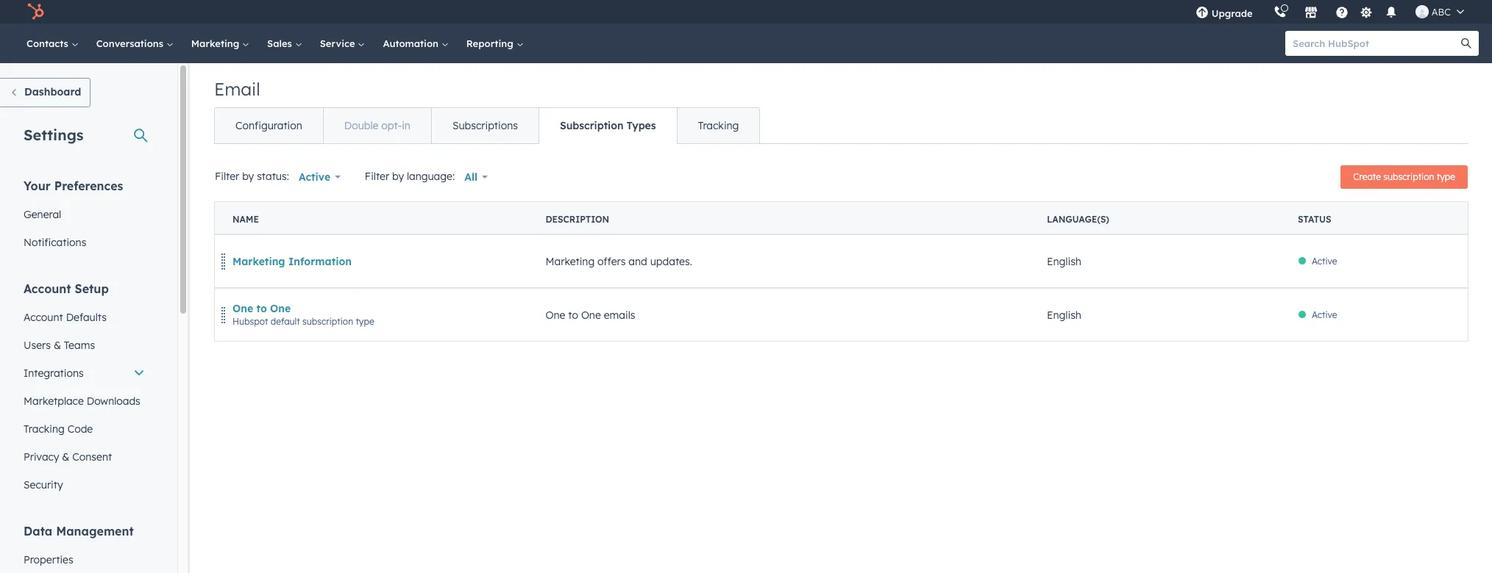 Task type: locate. For each thing, give the bounding box(es) containing it.
hubspot image
[[26, 3, 44, 21]]

marketing inside 'link'
[[191, 38, 242, 49]]

Search HubSpot search field
[[1285, 31, 1466, 56]]

& right users
[[54, 339, 61, 352]]

tracking link
[[677, 108, 760, 143]]

by left status: at the top of the page
[[242, 170, 254, 183]]

configuration link
[[215, 108, 323, 143]]

contacts
[[26, 38, 71, 49]]

subscription right default
[[302, 316, 353, 327]]

abc
[[1432, 6, 1451, 18]]

1 horizontal spatial to
[[568, 309, 578, 322]]

search button
[[1454, 31, 1479, 56]]

account
[[24, 282, 71, 297], [24, 311, 63, 324]]

hubspot
[[233, 316, 268, 327]]

description
[[546, 214, 609, 225]]

0 vertical spatial english
[[1047, 255, 1082, 268]]

0 vertical spatial subscription
[[1384, 171, 1434, 182]]

notifications button
[[1379, 0, 1404, 24]]

account up users
[[24, 311, 63, 324]]

downloads
[[87, 395, 140, 408]]

by for language:
[[392, 170, 404, 183]]

conversations
[[96, 38, 166, 49]]

one to one button
[[233, 302, 291, 315]]

2 by from the left
[[392, 170, 404, 183]]

0 horizontal spatial &
[[54, 339, 61, 352]]

0 vertical spatial account
[[24, 282, 71, 297]]

1 horizontal spatial &
[[62, 451, 69, 464]]

2 account from the top
[[24, 311, 63, 324]]

&
[[54, 339, 61, 352], [62, 451, 69, 464]]

reporting
[[466, 38, 516, 49]]

properties
[[24, 554, 73, 567]]

automation
[[383, 38, 441, 49]]

to for hubspot
[[256, 302, 267, 315]]

account setup
[[24, 282, 109, 297]]

subscription types link
[[539, 108, 677, 143]]

1 by from the left
[[242, 170, 254, 183]]

to up hubspot
[[256, 302, 267, 315]]

tracking for tracking code
[[24, 423, 65, 436]]

sales
[[267, 38, 295, 49]]

marketing
[[191, 38, 242, 49], [233, 255, 285, 268], [546, 255, 595, 268]]

marketing down name
[[233, 255, 285, 268]]

filter by language:
[[365, 170, 455, 183]]

account up the account defaults
[[24, 282, 71, 297]]

privacy & consent link
[[15, 444, 154, 472]]

marketing left offers
[[546, 255, 595, 268]]

0 vertical spatial &
[[54, 339, 61, 352]]

0 vertical spatial active
[[299, 171, 330, 184]]

tracking inside tracking link
[[698, 119, 739, 132]]

2 vertical spatial active
[[1312, 309, 1337, 320]]

account defaults
[[24, 311, 107, 324]]

marketplaces image
[[1304, 7, 1318, 20]]

upgrade
[[1212, 7, 1253, 19]]

& for privacy
[[62, 451, 69, 464]]

all button
[[455, 163, 497, 192]]

type inside one to one hubspot default subscription type
[[356, 316, 374, 327]]

tracking code link
[[15, 416, 154, 444]]

tracking inside tracking code link
[[24, 423, 65, 436]]

integrations button
[[15, 360, 154, 388]]

1 filter from the left
[[215, 170, 239, 183]]

tracking code
[[24, 423, 93, 436]]

subscription
[[1384, 171, 1434, 182], [302, 316, 353, 327]]

1 vertical spatial type
[[356, 316, 374, 327]]

to inside one to one hubspot default subscription type
[[256, 302, 267, 315]]

menu
[[1185, 0, 1475, 24]]

account defaults link
[[15, 304, 154, 332]]

management
[[56, 525, 134, 539]]

marketing information
[[233, 255, 352, 268]]

updates.
[[650, 255, 692, 268]]

brad klo image
[[1416, 5, 1429, 18]]

subscription types
[[560, 119, 656, 132]]

filter down double opt-in link
[[365, 170, 389, 183]]

one to one hubspot default subscription type
[[233, 302, 374, 327]]

marketing for marketing
[[191, 38, 242, 49]]

1 horizontal spatial type
[[1437, 171, 1455, 182]]

privacy
[[24, 451, 59, 464]]

by left language:
[[392, 170, 404, 183]]

and
[[629, 255, 647, 268]]

1 vertical spatial active
[[1312, 256, 1337, 267]]

search image
[[1461, 38, 1472, 49]]

marketing information button
[[233, 255, 352, 268]]

in
[[402, 119, 411, 132]]

1 vertical spatial &
[[62, 451, 69, 464]]

subscription right create
[[1384, 171, 1434, 182]]

users & teams
[[24, 339, 95, 352]]

0 horizontal spatial by
[[242, 170, 254, 183]]

1 account from the top
[[24, 282, 71, 297]]

1 vertical spatial tracking
[[24, 423, 65, 436]]

data management
[[24, 525, 134, 539]]

language(s)
[[1047, 214, 1109, 225]]

1 english from the top
[[1047, 255, 1082, 268]]

0 vertical spatial tracking
[[698, 119, 739, 132]]

default
[[271, 316, 300, 327]]

abc button
[[1407, 0, 1473, 24]]

filter
[[215, 170, 239, 183], [365, 170, 389, 183]]

create subscription type
[[1353, 171, 1455, 182]]

active for marketing offers and updates.
[[1312, 256, 1337, 267]]

& right privacy
[[62, 451, 69, 464]]

hubspot link
[[18, 3, 55, 21]]

status
[[1298, 214, 1331, 225]]

0 horizontal spatial subscription
[[302, 316, 353, 327]]

help button
[[1329, 0, 1354, 24]]

2 filter from the left
[[365, 170, 389, 183]]

marketing for marketing offers and updates.
[[546, 255, 595, 268]]

opt-
[[381, 119, 402, 132]]

subscription inside button
[[1384, 171, 1434, 182]]

0 horizontal spatial filter
[[215, 170, 239, 183]]

0 horizontal spatial to
[[256, 302, 267, 315]]

filter left status: at the top of the page
[[215, 170, 239, 183]]

data management element
[[15, 524, 154, 574]]

your preferences element
[[15, 178, 154, 257]]

navigation
[[214, 107, 760, 144]]

contacts link
[[18, 24, 87, 63]]

1 horizontal spatial subscription
[[1384, 171, 1434, 182]]

2 english from the top
[[1047, 309, 1082, 322]]

active
[[299, 171, 330, 184], [1312, 256, 1337, 267], [1312, 309, 1337, 320]]

subscription inside one to one hubspot default subscription type
[[302, 316, 353, 327]]

1 horizontal spatial filter
[[365, 170, 389, 183]]

english
[[1047, 255, 1082, 268], [1047, 309, 1082, 322]]

navigation containing configuration
[[214, 107, 760, 144]]

to left emails
[[568, 309, 578, 322]]

1 vertical spatial account
[[24, 311, 63, 324]]

configuration
[[235, 119, 302, 132]]

tracking for tracking
[[698, 119, 739, 132]]

1 horizontal spatial by
[[392, 170, 404, 183]]

dashboard link
[[0, 78, 91, 107]]

0 horizontal spatial tracking
[[24, 423, 65, 436]]

0 vertical spatial type
[[1437, 171, 1455, 182]]

1 horizontal spatial tracking
[[698, 119, 739, 132]]

1 vertical spatial english
[[1047, 309, 1082, 322]]

your
[[24, 179, 51, 194]]

tracking
[[698, 119, 739, 132], [24, 423, 65, 436]]

0 horizontal spatial type
[[356, 316, 374, 327]]

marketing up email
[[191, 38, 242, 49]]

1 vertical spatial subscription
[[302, 316, 353, 327]]

create
[[1353, 171, 1381, 182]]

notifications image
[[1385, 7, 1398, 20]]

account for account setup
[[24, 282, 71, 297]]

preferences
[[54, 179, 123, 194]]

by for status:
[[242, 170, 254, 183]]

marketing link
[[182, 24, 258, 63]]



Task type: describe. For each thing, give the bounding box(es) containing it.
all
[[464, 171, 478, 184]]

account for account defaults
[[24, 311, 63, 324]]

your preferences
[[24, 179, 123, 194]]

calling icon button
[[1268, 2, 1293, 21]]

double opt-in
[[344, 119, 411, 132]]

setup
[[75, 282, 109, 297]]

dashboard
[[24, 85, 81, 99]]

settings
[[24, 126, 84, 144]]

marketplaces button
[[1296, 0, 1326, 24]]

service
[[320, 38, 358, 49]]

general link
[[15, 201, 154, 229]]

english for marketing offers and updates.
[[1047, 255, 1082, 268]]

upgrade image
[[1195, 7, 1209, 20]]

to for emails
[[568, 309, 578, 322]]

privacy & consent
[[24, 451, 112, 464]]

subscriptions link
[[431, 108, 539, 143]]

filter by status:
[[215, 170, 289, 183]]

types
[[627, 119, 656, 132]]

settings image
[[1360, 6, 1373, 19]]

defaults
[[66, 311, 107, 324]]

emails
[[604, 309, 635, 322]]

help image
[[1335, 7, 1349, 20]]

teams
[[64, 339, 95, 352]]

type inside button
[[1437, 171, 1455, 182]]

active inside popup button
[[299, 171, 330, 184]]

email
[[214, 78, 260, 100]]

status:
[[257, 170, 289, 183]]

automation link
[[374, 24, 458, 63]]

code
[[67, 423, 93, 436]]

consent
[[72, 451, 112, 464]]

properties link
[[15, 547, 154, 574]]

name
[[233, 214, 259, 225]]

marketplace downloads link
[[15, 388, 154, 416]]

security link
[[15, 472, 154, 500]]

information
[[288, 255, 352, 268]]

integrations
[[24, 367, 84, 380]]

service link
[[311, 24, 374, 63]]

double
[[344, 119, 378, 132]]

create subscription type button
[[1341, 166, 1468, 189]]

calling icon image
[[1274, 6, 1287, 19]]

offers
[[598, 255, 626, 268]]

filter for filter by status:
[[215, 170, 239, 183]]

subscriptions
[[452, 119, 518, 132]]

conversations link
[[87, 24, 182, 63]]

marketing for marketing information
[[233, 255, 285, 268]]

users & teams link
[[15, 332, 154, 360]]

& for users
[[54, 339, 61, 352]]

account setup element
[[15, 281, 154, 500]]

menu containing abc
[[1185, 0, 1475, 24]]

users
[[24, 339, 51, 352]]

sales link
[[258, 24, 311, 63]]

data
[[24, 525, 52, 539]]

active for one to one emails
[[1312, 309, 1337, 320]]

general
[[24, 208, 61, 221]]

marketing offers and updates.
[[546, 255, 692, 268]]

active button
[[289, 163, 350, 192]]

security
[[24, 479, 63, 492]]

language:
[[407, 170, 455, 183]]

notifications
[[24, 236, 86, 249]]

notifications link
[[15, 229, 154, 257]]

marketplace downloads
[[24, 395, 140, 408]]

marketplace
[[24, 395, 84, 408]]

settings link
[[1357, 4, 1376, 19]]

double opt-in link
[[323, 108, 431, 143]]

reporting link
[[458, 24, 532, 63]]

one to one emails
[[546, 309, 635, 322]]

english for one to one emails
[[1047, 309, 1082, 322]]

subscription
[[560, 119, 624, 132]]

filter for filter by language:
[[365, 170, 389, 183]]



Task type: vqa. For each thing, say whether or not it's contained in the screenshot.
'SALES'
yes



